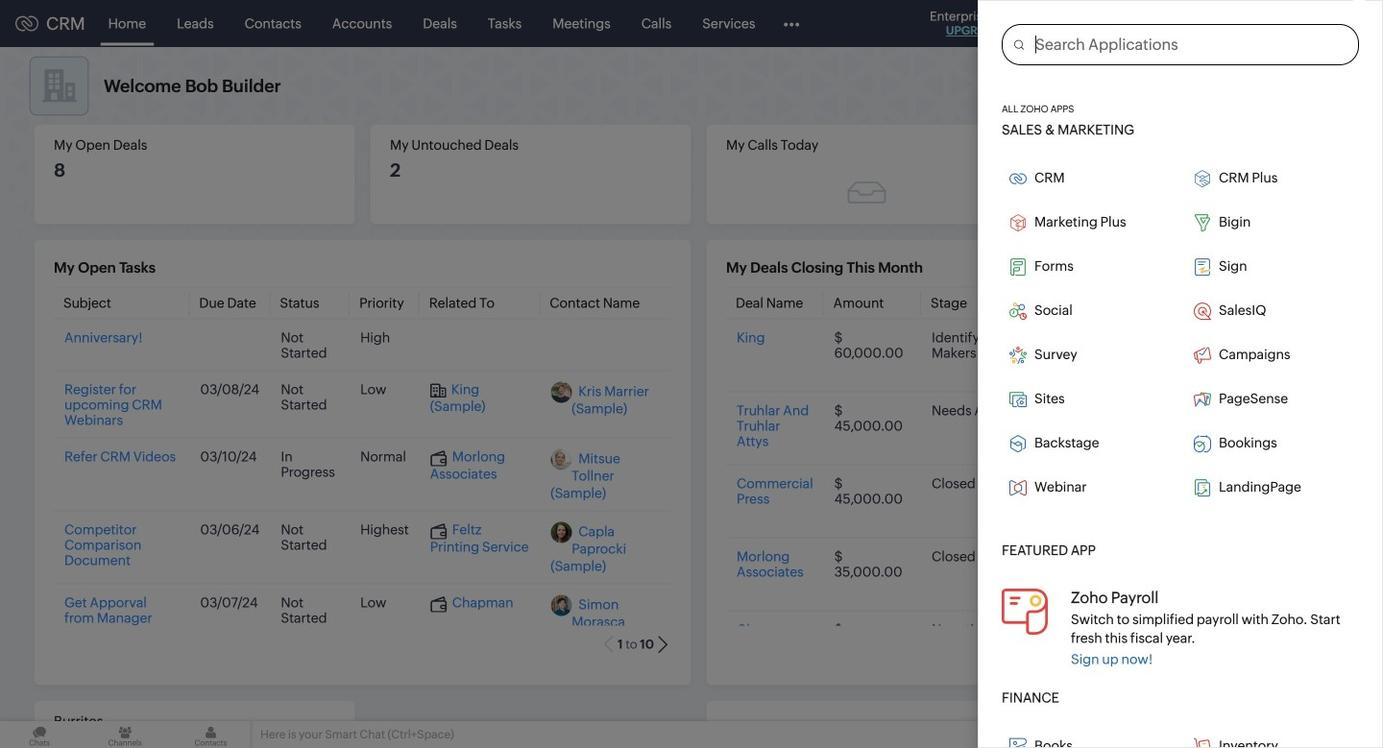 Task type: vqa. For each thing, say whether or not it's contained in the screenshot.
1st Source from the right
no



Task type: describe. For each thing, give the bounding box(es) containing it.
signals element
[[1132, 0, 1168, 47]]

contacts image
[[171, 722, 250, 749]]

search element
[[1093, 0, 1132, 47]]

profile image
[[1297, 8, 1328, 39]]

zoho payroll image
[[1002, 589, 1048, 635]]

chats image
[[0, 722, 79, 749]]



Task type: locate. For each thing, give the bounding box(es) containing it.
signals image
[[1143, 15, 1157, 32]]

create menu element
[[1045, 0, 1093, 47]]

Search Applications text field
[[1024, 25, 1359, 64]]

calendar image
[[1180, 16, 1196, 31]]

channels image
[[86, 722, 165, 749]]

profile element
[[1286, 0, 1340, 47]]

search image
[[1104, 15, 1120, 32]]

create menu image
[[1057, 12, 1081, 35]]

logo image
[[15, 16, 38, 31]]



